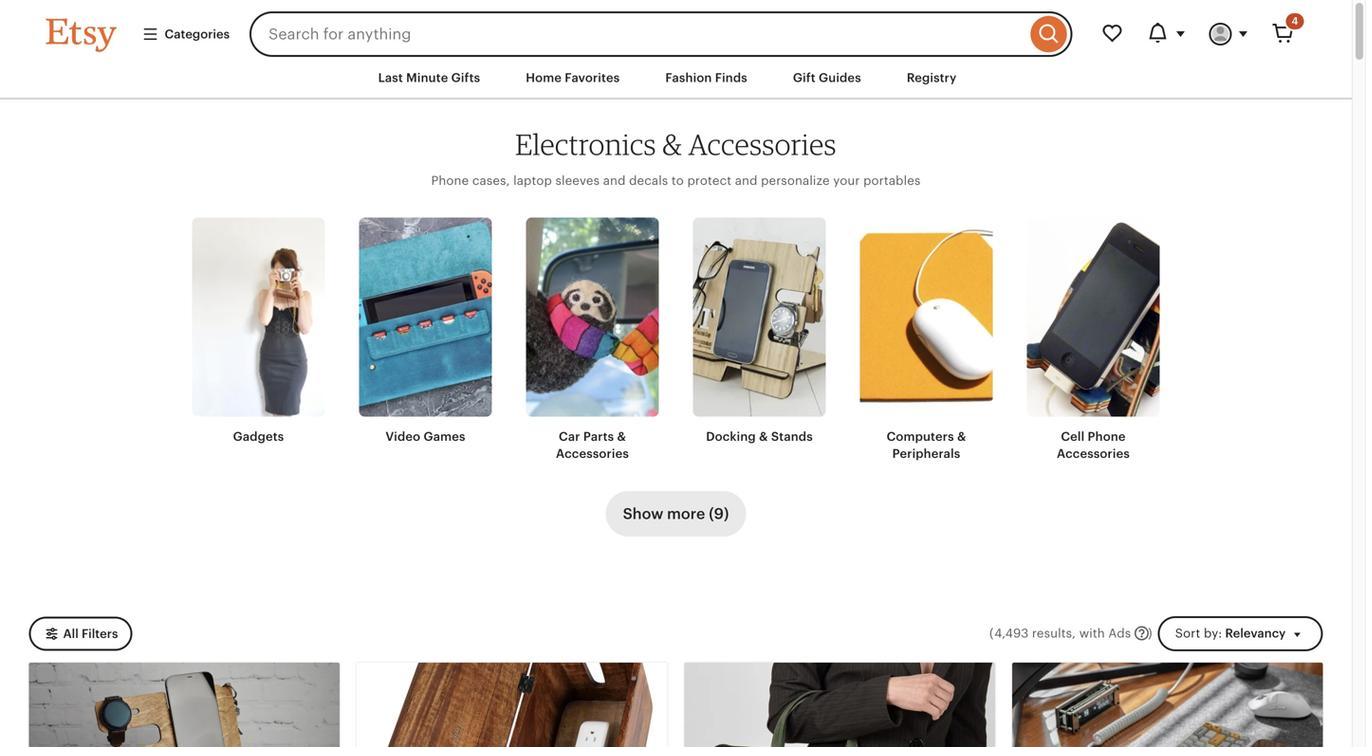 Task type: vqa. For each thing, say whether or not it's contained in the screenshot.
Last Minute Gifts Link
yes



Task type: describe. For each thing, give the bounding box(es) containing it.
fashion
[[666, 71, 712, 85]]

guides
[[819, 71, 862, 85]]

show more (9) button
[[606, 491, 746, 537]]

home favorites link
[[512, 61, 634, 95]]

(
[[990, 627, 994, 641]]

cell phone accessories link
[[1027, 218, 1160, 463]]

accessories for cell phone accessories
[[1057, 447, 1130, 461]]

last minute gifts
[[378, 71, 480, 85]]

car parts & accessories link
[[526, 218, 659, 463]]

)
[[1149, 627, 1153, 641]]

fashion finds
[[666, 71, 748, 85]]

( 4,493 results,
[[990, 627, 1076, 641]]

categories button
[[128, 17, 244, 51]]

office laptop bag, business laptop briefcase, engraved laptop case, womens laptop bag, laptop handbag, notebook cover birthday gift image
[[685, 663, 996, 748]]

more
[[667, 506, 705, 523]]

minute
[[406, 71, 448, 85]]

video
[[386, 430, 421, 444]]

personalized phone charging docking station with gun holder, desk organizer, for iphone and android, optional wireless charging pads image
[[29, 663, 340, 748]]

relevancy
[[1226, 627, 1286, 641]]

1 and from the left
[[603, 173, 626, 188]]

0 horizontal spatial accessories
[[556, 447, 629, 461]]

gadgets
[[233, 430, 284, 444]]

& inside the car parts & accessories
[[617, 430, 626, 444]]

& for electronics
[[663, 127, 683, 162]]

categories
[[165, 27, 230, 41]]

sleeves
[[556, 173, 600, 188]]

your
[[833, 173, 860, 188]]

accessories for electronics & accessories
[[689, 127, 837, 162]]

registry link
[[893, 61, 971, 95]]

parts
[[584, 430, 614, 444]]

games
[[424, 430, 466, 444]]

docking & stands link
[[693, 218, 826, 446]]

gadgets link
[[192, 218, 325, 446]]

custom felt large desk mat · mouse pad wrist rest · aesthetic desk decor · tech accessories · home decor ideas · gift for him image
[[1013, 663, 1323, 748]]

with ads
[[1080, 627, 1131, 641]]

finds
[[715, 71, 748, 85]]

computers & peripherals link
[[860, 218, 993, 463]]

4,493
[[995, 627, 1029, 641]]

none search field inside categories banner
[[250, 11, 1073, 57]]

all filters
[[63, 627, 118, 641]]

by:
[[1204, 627, 1223, 641]]

home favorites
[[526, 71, 620, 85]]

home
[[526, 71, 562, 85]]

& for docking
[[759, 430, 768, 444]]

gift guides link
[[779, 61, 876, 95]]

all
[[63, 627, 79, 641]]

results,
[[1032, 627, 1076, 641]]

personalize
[[761, 173, 830, 188]]

0 vertical spatial phone
[[431, 173, 469, 188]]

car parts & accessories
[[556, 430, 629, 461]]

cases,
[[472, 173, 510, 188]]

Search for anything text field
[[250, 11, 1026, 57]]



Task type: locate. For each thing, give the bounding box(es) containing it.
gifts
[[451, 71, 480, 85]]

laptop
[[514, 173, 552, 188]]

ads
[[1109, 627, 1131, 641]]

last
[[378, 71, 403, 85]]

decals
[[629, 173, 668, 188]]

accessories down cell
[[1057, 447, 1130, 461]]

accessories up personalize
[[689, 127, 837, 162]]

accessories
[[689, 127, 837, 162], [556, 447, 629, 461], [1057, 447, 1130, 461]]

1 horizontal spatial phone
[[1088, 430, 1126, 444]]

filters
[[82, 627, 118, 641]]

2 horizontal spatial accessories
[[1057, 447, 1130, 461]]

categories banner
[[12, 0, 1340, 57]]

& left stands at right
[[759, 430, 768, 444]]

accessories inside "link"
[[1057, 447, 1130, 461]]

&
[[663, 127, 683, 162], [617, 430, 626, 444], [759, 430, 768, 444], [957, 430, 967, 444]]

and
[[603, 173, 626, 188], [735, 173, 758, 188]]

phone left cases,
[[431, 173, 469, 188]]

cell phone accessories
[[1057, 430, 1130, 461]]

4 link
[[1261, 11, 1306, 57]]

gift guides
[[793, 71, 862, 85]]

4
[[1292, 15, 1299, 27]]

None search field
[[250, 11, 1073, 57]]

& inside computers & peripherals
[[957, 430, 967, 444]]

last minute gifts link
[[364, 61, 495, 95]]

0 horizontal spatial phone
[[431, 173, 469, 188]]

car
[[559, 430, 580, 444]]

cell
[[1061, 430, 1085, 444]]

computers & peripherals
[[887, 430, 967, 461]]

phone cases, laptop sleeves and decals to protect and personalize your portables
[[431, 173, 921, 188]]

phone
[[431, 173, 469, 188], [1088, 430, 1126, 444]]

video games link
[[359, 218, 492, 446]]

and left decals
[[603, 173, 626, 188]]

electronics
[[515, 127, 657, 162]]

wood cable management box perfect cord hider / organizer for home, game room, tech, hospitals, hotels image
[[357, 663, 668, 748]]

sort by: relevancy
[[1176, 627, 1286, 641]]

favorites
[[565, 71, 620, 85]]

menu bar containing last minute gifts
[[12, 57, 1340, 100]]

(9)
[[709, 506, 729, 523]]

all filters button
[[29, 617, 132, 651]]

1 horizontal spatial and
[[735, 173, 758, 188]]

phone inside cell phone accessories
[[1088, 430, 1126, 444]]

to
[[672, 173, 684, 188]]

docking & stands
[[706, 430, 813, 444]]

and right protect
[[735, 173, 758, 188]]

electronics & accessories
[[515, 127, 837, 162]]

portables
[[864, 173, 921, 188]]

phone right cell
[[1088, 430, 1126, 444]]

1 vertical spatial phone
[[1088, 430, 1126, 444]]

sort
[[1176, 627, 1201, 641]]

docking
[[706, 430, 756, 444]]

0 horizontal spatial and
[[603, 173, 626, 188]]

accessories down 'parts'
[[556, 447, 629, 461]]

protect
[[688, 173, 732, 188]]

1 horizontal spatial accessories
[[689, 127, 837, 162]]

gift
[[793, 71, 816, 85]]

show
[[623, 506, 664, 523]]

2 and from the left
[[735, 173, 758, 188]]

& up peripherals
[[957, 430, 967, 444]]

show more (9)
[[623, 506, 729, 523]]

& for computers
[[957, 430, 967, 444]]

fashion finds link
[[651, 61, 762, 95]]

with
[[1080, 627, 1105, 641]]

& up phone cases, laptop sleeves and decals to protect and personalize your portables
[[663, 127, 683, 162]]

registry
[[907, 71, 957, 85]]

stands
[[771, 430, 813, 444]]

video games
[[386, 430, 466, 444]]

peripherals
[[893, 447, 961, 461]]

menu bar
[[12, 57, 1340, 100]]

computers
[[887, 430, 954, 444]]

& right 'parts'
[[617, 430, 626, 444]]



